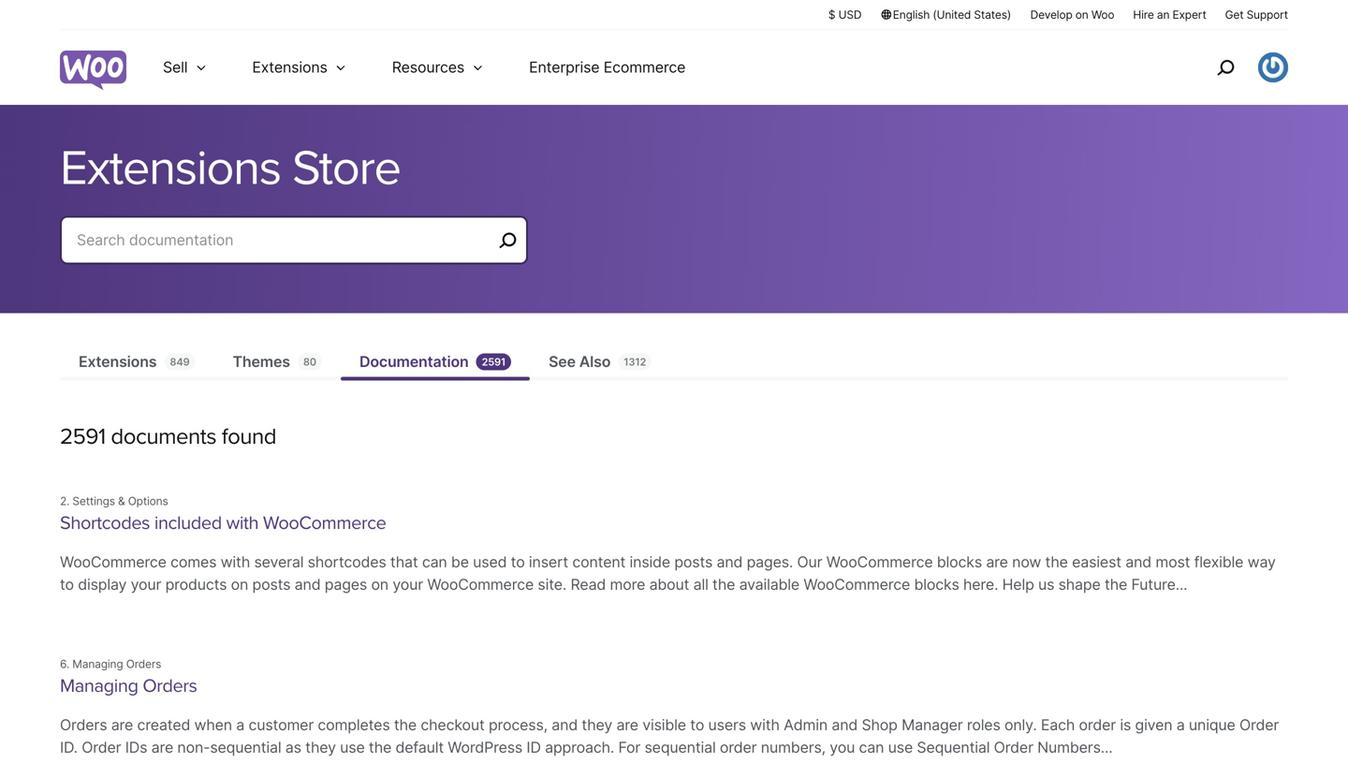 Task type: vqa. For each thing, say whether or not it's contained in the screenshot.


Task type: describe. For each thing, give the bounding box(es) containing it.
us
[[1038, 575, 1055, 594]]

1 vertical spatial extensions
[[60, 139, 281, 198]]

about
[[649, 575, 689, 594]]

easiest
[[1072, 553, 1122, 571]]

orders inside orders are created when a customer completes the checkout process, and they are visible to users with admin and shop manager roles only. each order is given a unique order id. order ids are non-sequential as they use the default wordpress id approach. for sequential order numbers, you can use sequential order numbers...
[[60, 716, 107, 734]]

2591 for 2591 documents found
[[60, 423, 106, 450]]

are inside woocommerce comes with several shortcodes that can be used to insert content inside posts and pages. our woocommerce blocks are now the easiest and most flexible way to display your products on posts and pages on your woocommerce site. read more about all the available woocommerce blocks here. help us shape the future...
[[986, 553, 1008, 571]]

woocommerce comes with several shortcodes that can be used to insert content inside posts and pages. our woocommerce blocks are now the easiest and most flexible way to display your products on posts and pages on your woocommerce site. read more about all the available woocommerce blocks here. help us shape the future...
[[60, 553, 1276, 594]]

are up ids
[[111, 716, 133, 734]]

1 your from the left
[[131, 575, 161, 594]]

wordpress
[[448, 738, 523, 757]]

2 order from the left
[[994, 738, 1034, 757]]

store
[[292, 139, 400, 198]]

process,
[[489, 716, 548, 734]]

2 vertical spatial extensions
[[79, 353, 157, 371]]

as
[[285, 738, 301, 757]]

way
[[1248, 553, 1276, 571]]

english (united states)
[[893, 8, 1011, 22]]

all
[[694, 575, 709, 594]]

enterprise ecommerce link
[[507, 30, 708, 105]]

woocommerce right our
[[827, 553, 933, 571]]

flexible
[[1194, 553, 1244, 571]]

1 order from the left
[[82, 738, 121, 757]]

get support link
[[1225, 7, 1288, 22]]

hire an expert
[[1133, 8, 1207, 22]]

1312
[[624, 356, 646, 368]]

expert
[[1173, 8, 1207, 22]]

found
[[222, 423, 276, 450]]

with inside orders are created when a customer completes the checkout process, and they are visible to users with admin and shop manager roles only. each order is given a unique order id. order ids are non-sequential as they use the default wordpress id approach. for sequential order numbers, you can use sequential order numbers...
[[750, 716, 780, 734]]

0 vertical spatial order
[[1079, 716, 1116, 734]]

1 vertical spatial orders
[[143, 675, 197, 697]]

1 vertical spatial order
[[720, 738, 757, 757]]

Search documentation search field
[[77, 227, 493, 253]]

states)
[[974, 8, 1011, 22]]

use
[[340, 738, 365, 757]]

0 vertical spatial blocks
[[937, 553, 982, 571]]

insert
[[529, 553, 568, 571]]

display
[[78, 575, 127, 594]]

to inside orders are created when a customer completes the checkout process, and they are visible to users with admin and shop manager roles only. each order is given a unique order id. order ids are non-sequential as they use the default wordpress id approach. for sequential order numbers, you can use sequential order numbers...
[[690, 716, 704, 734]]

here.
[[964, 575, 998, 594]]

documentation
[[360, 353, 469, 371]]

and up approach.
[[552, 716, 578, 734]]

resources button
[[370, 30, 507, 105]]

inside
[[630, 553, 670, 571]]

shop
[[862, 716, 898, 734]]

$ usd button
[[829, 7, 862, 22]]

$
[[829, 8, 836, 22]]

available
[[739, 575, 800, 594]]

sell
[[163, 58, 188, 76]]

visible
[[643, 716, 686, 734]]

use sequential
[[888, 738, 990, 757]]

usd
[[839, 8, 862, 22]]

0 horizontal spatial on
[[231, 575, 248, 594]]

1 vertical spatial managing
[[60, 675, 138, 697]]

1 sequential from the left
[[210, 738, 281, 757]]

hire
[[1133, 8, 1154, 22]]

849
[[170, 356, 190, 368]]

our
[[797, 553, 822, 571]]

several
[[254, 553, 304, 571]]

customer
[[249, 716, 314, 734]]

documents
[[111, 423, 216, 450]]

an
[[1157, 8, 1170, 22]]

woocommerce inside 2. settings & options shortcodes included with woocommerce
[[263, 512, 386, 534]]

develop
[[1031, 8, 1073, 22]]

ecommerce
[[604, 58, 686, 76]]

1 horizontal spatial to
[[511, 553, 525, 571]]

(united
[[933, 8, 971, 22]]

0 vertical spatial orders
[[126, 657, 161, 671]]

1 vertical spatial blocks
[[914, 575, 959, 594]]

more
[[610, 575, 645, 594]]

users
[[708, 716, 746, 734]]

woocommerce down used
[[427, 575, 534, 594]]

&
[[118, 494, 125, 508]]

hire an expert link
[[1133, 7, 1207, 22]]

checkout
[[421, 716, 485, 734]]

options
[[128, 494, 168, 508]]

given
[[1135, 716, 1173, 734]]

orders are created when a customer completes the checkout process, and they are visible to users with admin and shop manager roles only. each order is given a unique order id. order ids are non-sequential as they use the default wordpress id approach. for sequential order numbers, you can use sequential order numbers...
[[60, 716, 1279, 757]]

comes
[[170, 553, 217, 571]]

numbers...
[[1038, 738, 1113, 757]]

pages
[[325, 575, 367, 594]]

the right 'all'
[[713, 575, 735, 594]]

and down several
[[295, 575, 321, 594]]

ids
[[125, 738, 147, 757]]

2591 documents found
[[60, 423, 276, 450]]

the right use at bottom
[[369, 738, 392, 757]]

also
[[579, 353, 611, 371]]

$ usd
[[829, 8, 862, 22]]

you
[[830, 738, 855, 757]]

sell button
[[140, 30, 230, 105]]

shortcodes
[[60, 512, 150, 534]]

2591 for 2591
[[482, 356, 506, 368]]

see also
[[549, 353, 611, 371]]

is
[[1120, 716, 1131, 734]]

get support
[[1225, 8, 1288, 22]]



Task type: locate. For each thing, give the bounding box(es) containing it.
content
[[572, 553, 626, 571]]

included
[[154, 512, 222, 534]]

posts up 'all'
[[675, 553, 713, 571]]

they up approach.
[[582, 716, 612, 734]]

with
[[226, 512, 259, 534], [221, 553, 250, 571], [750, 716, 780, 734]]

completes
[[318, 716, 390, 734]]

manager
[[902, 716, 963, 734]]

your right display
[[131, 575, 161, 594]]

2 horizontal spatial to
[[690, 716, 704, 734]]

can inside woocommerce comes with several shortcodes that can be used to insert content inside posts and pages. our woocommerce blocks are now the easiest and most flexible way to display your products on posts and pages on your woocommerce site. read more about all the available woocommerce blocks here. help us shape the future...
[[422, 553, 447, 571]]

1 horizontal spatial can
[[859, 738, 884, 757]]

blocks
[[937, 553, 982, 571], [914, 575, 959, 594]]

created
[[137, 716, 190, 734]]

the up us
[[1046, 553, 1068, 571]]

open account menu image
[[1258, 52, 1288, 82]]

order
[[1079, 716, 1116, 734], [720, 738, 757, 757]]

1 horizontal spatial sequential
[[645, 738, 716, 757]]

a
[[236, 716, 245, 734], [1177, 716, 1185, 734]]

1 horizontal spatial order
[[994, 738, 1034, 757]]

each
[[1041, 716, 1075, 734]]

2 vertical spatial to
[[690, 716, 704, 734]]

your
[[131, 575, 161, 594], [393, 575, 423, 594]]

most
[[1156, 553, 1190, 571]]

id.
[[60, 738, 78, 757]]

extensions store link
[[60, 139, 1288, 198]]

see
[[549, 353, 576, 371]]

0 vertical spatial with
[[226, 512, 259, 534]]

0 horizontal spatial a
[[236, 716, 245, 734]]

1 vertical spatial posts
[[252, 575, 291, 594]]

2591 up the settings
[[60, 423, 106, 450]]

service navigation menu element
[[1177, 37, 1288, 98]]

on right pages
[[371, 575, 389, 594]]

a right when
[[236, 716, 245, 734]]

2 your from the left
[[393, 575, 423, 594]]

to left users
[[690, 716, 704, 734]]

on left woo
[[1076, 8, 1089, 22]]

1 vertical spatial with
[[221, 553, 250, 571]]

6.
[[60, 657, 69, 671]]

0 vertical spatial extensions
[[252, 58, 327, 76]]

woocommerce up shortcodes at the left bottom
[[263, 512, 386, 534]]

2591
[[482, 356, 506, 368], [60, 423, 106, 450]]

enterprise ecommerce
[[529, 58, 686, 76]]

they
[[582, 716, 612, 734], [305, 738, 336, 757]]

order down users
[[720, 738, 757, 757]]

order
[[82, 738, 121, 757], [994, 738, 1034, 757]]

they right "as"
[[305, 738, 336, 757]]

with up numbers, in the bottom right of the page
[[750, 716, 780, 734]]

and up future...
[[1126, 553, 1152, 571]]

are up here.
[[986, 553, 1008, 571]]

unique order
[[1189, 716, 1279, 734]]

be
[[451, 553, 469, 571]]

2 horizontal spatial on
[[1076, 8, 1089, 22]]

on
[[1076, 8, 1089, 22], [231, 575, 248, 594], [371, 575, 389, 594]]

1 a from the left
[[236, 716, 245, 734]]

develop on woo
[[1031, 8, 1115, 22]]

can inside orders are created when a customer completes the checkout process, and they are visible to users with admin and shop manager roles only. each order is given a unique order id. order ids are non-sequential as they use the default wordpress id approach. for sequential order numbers, you can use sequential order numbers...
[[859, 738, 884, 757]]

the up default
[[394, 716, 417, 734]]

0 horizontal spatial order
[[82, 738, 121, 757]]

order right id.
[[82, 738, 121, 757]]

1 vertical spatial 2591
[[60, 423, 106, 450]]

are down created
[[151, 738, 173, 757]]

and left pages.
[[717, 553, 743, 571]]

0 horizontal spatial sequential
[[210, 738, 281, 757]]

admin
[[784, 716, 828, 734]]

1 horizontal spatial they
[[582, 716, 612, 734]]

woocommerce up display
[[60, 553, 166, 571]]

extensions inside 'button'
[[252, 58, 327, 76]]

extensions store
[[60, 139, 400, 198]]

to right used
[[511, 553, 525, 571]]

used
[[473, 553, 507, 571]]

help
[[1003, 575, 1034, 594]]

english (united states) button
[[881, 7, 1012, 22]]

0 horizontal spatial posts
[[252, 575, 291, 594]]

1 horizontal spatial 2591
[[482, 356, 506, 368]]

on right products
[[231, 575, 248, 594]]

blocks left here.
[[914, 575, 959, 594]]

order left is
[[1079, 716, 1116, 734]]

2 sequential from the left
[[645, 738, 716, 757]]

0 vertical spatial managing
[[72, 657, 123, 671]]

1 horizontal spatial order
[[1079, 716, 1116, 734]]

are up for
[[617, 716, 639, 734]]

enterprise
[[529, 58, 600, 76]]

the
[[1046, 553, 1068, 571], [713, 575, 735, 594], [1105, 575, 1128, 594], [394, 716, 417, 734], [369, 738, 392, 757]]

to left display
[[60, 575, 74, 594]]

2 vertical spatial with
[[750, 716, 780, 734]]

2591 left see
[[482, 356, 506, 368]]

site.
[[538, 575, 567, 594]]

a right given
[[1177, 716, 1185, 734]]

posts down several
[[252, 575, 291, 594]]

0 horizontal spatial to
[[60, 575, 74, 594]]

blocks up here.
[[937, 553, 982, 571]]

sequential
[[210, 738, 281, 757], [645, 738, 716, 757]]

orders
[[126, 657, 161, 671], [143, 675, 197, 697], [60, 716, 107, 734]]

extensions
[[252, 58, 327, 76], [60, 139, 281, 198], [79, 353, 157, 371]]

0 horizontal spatial order
[[720, 738, 757, 757]]

future...
[[1132, 575, 1188, 594]]

your down that
[[393, 575, 423, 594]]

0 vertical spatial they
[[582, 716, 612, 734]]

0 horizontal spatial they
[[305, 738, 336, 757]]

order down only.
[[994, 738, 1034, 757]]

0 vertical spatial 2591
[[482, 356, 506, 368]]

sequential down visible
[[645, 738, 716, 757]]

1 horizontal spatial a
[[1177, 716, 1185, 734]]

the down easiest
[[1105, 575, 1128, 594]]

now
[[1012, 553, 1041, 571]]

1 horizontal spatial posts
[[675, 553, 713, 571]]

None search field
[[60, 216, 528, 287]]

get
[[1225, 8, 1244, 22]]

woocommerce down our
[[804, 575, 910, 594]]

roles
[[967, 716, 1001, 734]]

that
[[390, 553, 418, 571]]

managing right 6.
[[72, 657, 123, 671]]

can left be on the bottom
[[422, 553, 447, 571]]

1 horizontal spatial on
[[371, 575, 389, 594]]

with up several
[[226, 512, 259, 534]]

english
[[893, 8, 930, 22]]

0 horizontal spatial 2591
[[60, 423, 106, 450]]

2 vertical spatial orders
[[60, 716, 107, 734]]

posts
[[675, 553, 713, 571], [252, 575, 291, 594]]

pages.
[[747, 553, 793, 571]]

0 vertical spatial to
[[511, 553, 525, 571]]

0 horizontal spatial can
[[422, 553, 447, 571]]

read
[[571, 575, 606, 594]]

2 a from the left
[[1177, 716, 1185, 734]]

2. settings & options shortcodes included with woocommerce
[[60, 494, 386, 534]]

can down shop
[[859, 738, 884, 757]]

for
[[618, 738, 641, 757]]

themes
[[233, 353, 290, 371]]

sequential down when
[[210, 738, 281, 757]]

0 vertical spatial can
[[422, 553, 447, 571]]

search image
[[1211, 52, 1241, 82]]

1 vertical spatial can
[[859, 738, 884, 757]]

when
[[194, 716, 232, 734]]

with inside woocommerce comes with several shortcodes that can be used to insert content inside posts and pages. our woocommerce blocks are now the easiest and most flexible way to display your products on posts and pages on your woocommerce site. read more about all the available woocommerce blocks here. help us shape the future...
[[221, 553, 250, 571]]

6. managing orders managing orders
[[60, 657, 197, 697]]

1 horizontal spatial your
[[393, 575, 423, 594]]

non-
[[177, 738, 210, 757]]

managing down 6.
[[60, 675, 138, 697]]

1 vertical spatial they
[[305, 738, 336, 757]]

0 vertical spatial posts
[[675, 553, 713, 571]]

and up you
[[832, 716, 858, 734]]

shape
[[1059, 575, 1101, 594]]

80
[[303, 356, 316, 368]]

0 horizontal spatial your
[[131, 575, 161, 594]]

1 vertical spatial to
[[60, 575, 74, 594]]

woocommerce
[[263, 512, 386, 534], [60, 553, 166, 571], [827, 553, 933, 571], [427, 575, 534, 594], [804, 575, 910, 594]]

with right "comes"
[[221, 553, 250, 571]]

products
[[165, 575, 227, 594]]

support
[[1247, 8, 1288, 22]]

shortcodes
[[308, 553, 386, 571]]

only.
[[1005, 716, 1037, 734]]

with inside 2. settings & options shortcodes included with woocommerce
[[226, 512, 259, 534]]

resources
[[392, 58, 465, 76]]



